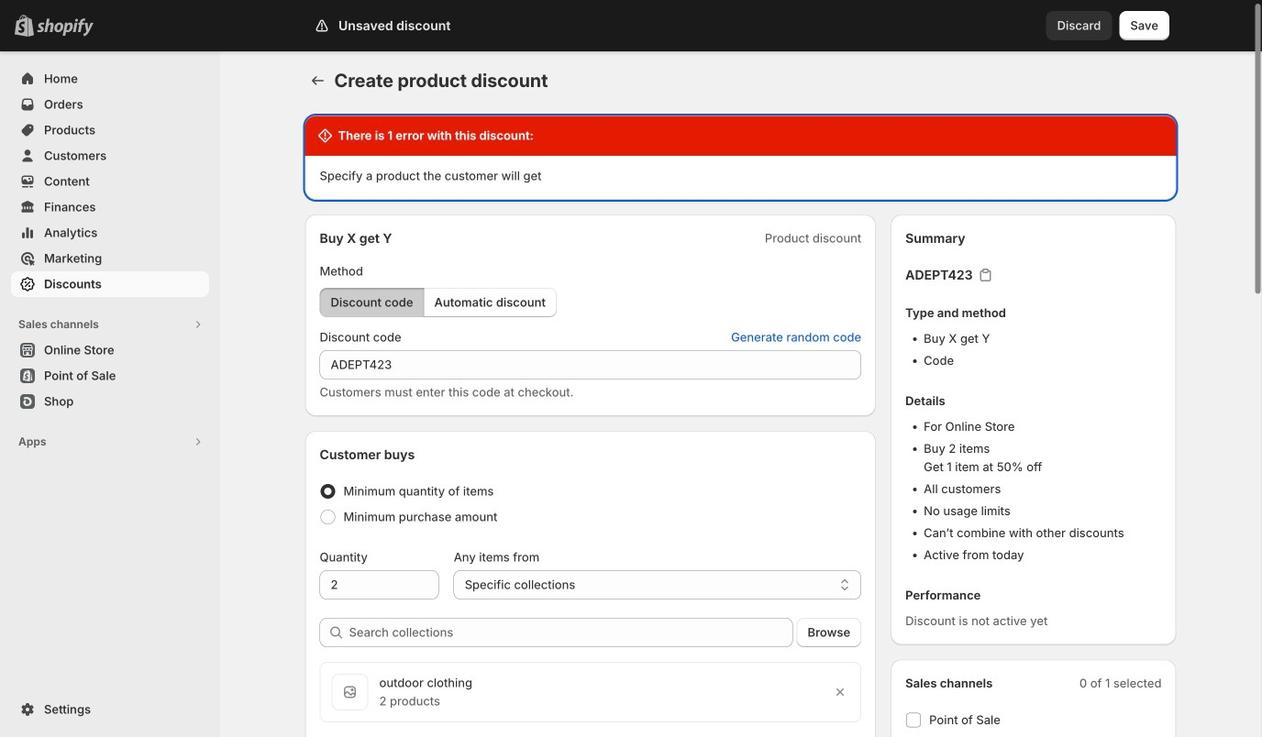Task type: locate. For each thing, give the bounding box(es) containing it.
None text field
[[320, 570, 439, 600]]

Search collections text field
[[349, 618, 793, 648]]

None text field
[[320, 350, 861, 380]]



Task type: describe. For each thing, give the bounding box(es) containing it.
shopify image
[[37, 18, 94, 36]]



Task type: vqa. For each thing, say whether or not it's contained in the screenshot.
Mark Add your first product as done icon
no



